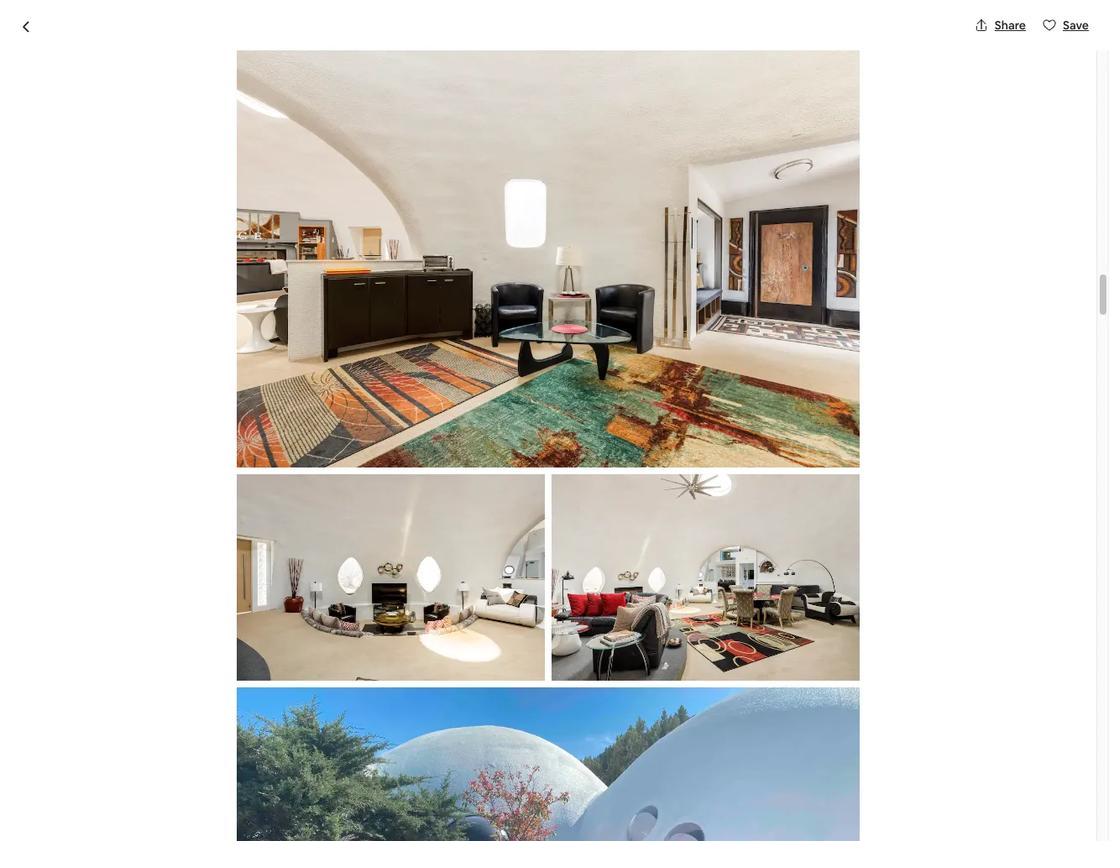 Task type: locate. For each thing, give the bounding box(es) containing it.
are up diameter)
[[104, 578, 124, 596]]

1 horizontal spatial room
[[576, 598, 612, 616]]

at down the futuristic
[[153, 780, 165, 797]]

around down store,
[[471, 840, 514, 842]]

1 vertical spatial two
[[162, 800, 187, 818]]

guest
[[254, 598, 289, 616]]

architecture
[[182, 760, 258, 777]]

0 vertical spatial up
[[222, 639, 238, 656]]

7
[[223, 321, 230, 339]]

you inside the you are the only guests in this local icon/extreme dome home: the two largest (32' diameter) & tallest (32' high) guest domes equal 2,500 square feet. relax in great room with fireplace, sunken sofas/tv, grand piano, library & board games, in the groundfloor ensuite guest room or up spiral stairs to the loft. dine at kitchenette or courtyard bbq, with fire pit to sit around & talk into the night while stargazing. watch sun rise or set at stone circle with yoga & meditation. tpt#21263314
[[78, 578, 101, 596]]

the up feet.
[[461, 578, 482, 596]]

0 horizontal spatial you
[[78, 578, 101, 596]]

are inside the you are the only guests in this local icon/extreme dome home: the two largest (32' diameter) & tallest (32' high) guest domes equal 2,500 square feet. relax in great room with fireplace, sunken sofas/tv, grand piano, library & board games, in the groundfloor ensuite guest room or up spiral stairs to the loft. dine at kitchenette or courtyard bbq, with fire pit to sit around & talk into the night while stargazing. watch sun rise or set at stone circle with yoga & meditation. tpt#21263314
[[104, 578, 124, 596]]

heads
[[405, 840, 442, 842]]

course
[[308, 840, 350, 842]]

sedona domes 5-star landmark extreme home image 5 image
[[791, 48, 1019, 266]]

bike
[[169, 840, 195, 842]]

with down sit
[[156, 679, 183, 697]]

sedona domes 5-star landmark extreme home image 4 image
[[791, 0, 1019, 41]]

1 vertical spatial are
[[304, 739, 324, 757]]

1 vertical spatial around
[[471, 840, 514, 842]]

1 vertical spatial and
[[352, 840, 376, 842]]

0 horizontal spatial around
[[185, 659, 229, 676]]

two
[[485, 578, 509, 596], [162, 800, 187, 818]]

at up stargazing.
[[415, 639, 428, 656]]

for down future"
[[261, 760, 279, 777]]

laura lee is a superhost. learn more about laura lee. image
[[580, 293, 627, 340], [580, 293, 627, 340]]

in right yourself
[[215, 466, 224, 482]]

to left sit
[[151, 659, 164, 676]]

february
[[288, 502, 344, 519]]

0 vertical spatial and
[[517, 800, 540, 818]]

only
[[150, 578, 176, 596], [436, 760, 462, 777]]

beds
[[233, 321, 264, 339]]

you up diameter)
[[78, 578, 101, 596]]

at right set
[[593, 659, 605, 676]]

1 horizontal spatial you
[[793, 535, 813, 550]]

room down sunken at the bottom of the page
[[167, 639, 203, 656]]

two up relax
[[485, 578, 509, 596]]

0 horizontal spatial room
[[167, 639, 203, 656]]

or left set
[[555, 659, 568, 676]]

for inside dedicated workspace a room with wifi that's well-suited for working.
[[316, 409, 332, 424]]

corner.
[[541, 840, 584, 842]]

the up night on the left of page
[[328, 639, 349, 656]]

0 vertical spatial this
[[237, 578, 260, 596]]

listing image 24 image
[[552, 475, 860, 681], [552, 475, 860, 681]]

the down stairs
[[296, 659, 317, 676]]

0 horizontal spatial a
[[114, 739, 122, 757]]

0 vertical spatial two
[[485, 578, 509, 596]]

yoga
[[185, 679, 216, 697]]

before for $2,436
[[756, 339, 792, 354]]

0 vertical spatial only
[[150, 578, 176, 596]]

for down experience
[[578, 760, 596, 777]]

you for you are the only guests in this local icon/extreme dome home: the two largest (32' diameter) & tallest (32' high) guest domes equal 2,500 square feet. relax in great room with fireplace, sunken sofas/tv, grand piano, library & board games, in the groundfloor ensuite guest room or up spiral stairs to the loft. dine at kitchenette or courtyard bbq, with fire pit to sit around & talk into the night while stargazing. watch sun rise or set at stone circle with yoga & meditation. tpt#21263314
[[78, 578, 101, 596]]

we down the original
[[415, 760, 433, 777]]

dialog
[[0, 0, 1110, 842]]

total
[[726, 339, 753, 354]]

0 vertical spatial we
[[283, 739, 301, 757]]

taxes
[[795, 339, 824, 354]]

a left the time.
[[168, 780, 176, 797]]

1 horizontal spatial for
[[316, 409, 332, 424]]

share
[[995, 18, 1027, 33]]

0 horizontal spatial 2
[[273, 321, 280, 339]]

1 vertical spatial by
[[336, 760, 351, 777]]

1 vertical spatial only
[[436, 760, 462, 777]]

and left bell
[[517, 800, 540, 818]]

0 horizontal spatial or
[[206, 639, 219, 656]]

two up woodsy at left
[[162, 800, 187, 818]]

the up diameter)
[[127, 578, 148, 596]]

1 horizontal spatial and
[[517, 800, 540, 818]]

& up dine
[[398, 618, 407, 636]]

0 vertical spatial by
[[200, 293, 221, 316]]

before down the lockbox.
[[242, 502, 285, 519]]

1 horizontal spatial around
[[471, 840, 514, 842]]

&
[[142, 598, 151, 616], [398, 618, 407, 636], [232, 659, 241, 676], [219, 679, 229, 697]]

a left "tour
[[114, 739, 122, 757]]

1 horizontal spatial only
[[436, 760, 462, 777]]

sit
[[167, 659, 182, 676]]

0 horizontal spatial before
[[242, 502, 285, 519]]

1 vertical spatial this
[[602, 739, 624, 757]]

by right the hosted
[[200, 293, 221, 316]]

well-
[[255, 409, 280, 424]]

0 horizontal spatial up
[[222, 639, 238, 656]]

0 vertical spatial at
[[415, 639, 428, 656]]

to down piano,
[[312, 639, 326, 656]]

0 vertical spatial you
[[793, 535, 813, 550]]

piano,
[[316, 618, 354, 636]]

0 horizontal spatial only
[[150, 578, 176, 596]]

1 horizontal spatial before
[[756, 339, 792, 354]]

0 horizontal spatial to
[[78, 780, 92, 797]]

1 vertical spatial to
[[151, 659, 164, 676]]

(32' up great
[[558, 578, 580, 596]]

with left 'wifi'
[[174, 409, 198, 424]]

of up architecture
[[197, 739, 210, 757]]

board
[[410, 618, 447, 636]]

1 horizontal spatial 2
[[526, 817, 533, 832]]

groundfloor
[[535, 618, 609, 636]]

and
[[517, 800, 540, 818], [352, 840, 376, 842]]

& up fireplace,
[[142, 598, 151, 616]]

0 vertical spatial of
[[197, 739, 210, 757]]

1 vertical spatial before
[[242, 502, 285, 519]]

2
[[273, 321, 280, 339], [526, 817, 533, 832], [543, 817, 550, 832]]

2/9/2024 button
[[726, 374, 997, 421]]

2 vertical spatial to
[[78, 780, 92, 797]]

(32'
[[558, 578, 580, 596], [195, 598, 217, 616]]

0 vertical spatial (32'
[[558, 578, 580, 596]]

dedicated
[[132, 387, 198, 405]]

this right experience
[[602, 739, 624, 757]]

only up the tallest
[[150, 578, 176, 596]]

to left 8
[[78, 780, 92, 797]]

bbq,
[[590, 639, 619, 656]]

or down sunken at the bottom of the page
[[206, 639, 219, 656]]

pit
[[131, 659, 148, 676]]

·
[[267, 321, 270, 339]]

once
[[78, 739, 112, 757]]

1 horizontal spatial a
[[168, 780, 176, 797]]

or up 'sun'
[[507, 639, 520, 656]]

by inside once a "tour home of the future" we are continuing the original mission -- experience this unique futuristic architecture for yourself, by youself -- we only take one booking, for up to 8 guests, at a time. located near two of sedona's most popular vortexes -- cathedral rock and bell rock, enjoy our woodsy 3.5 acres with cafes, restaurants, upscale grocery store, shops, galleries, spas, bike rental, public golf course and trail heads just around the corner.
[[336, 760, 351, 777]]

you left won't
[[793, 535, 813, 550]]

for right suited
[[316, 409, 332, 424]]

cathedral
[[419, 800, 480, 818]]

dedicated workspace a room with wifi that's well-suited for working.
[[132, 387, 381, 424]]

1 horizontal spatial this
[[602, 739, 624, 757]]

working.
[[335, 409, 381, 424]]

icon/extreme
[[294, 578, 377, 596]]

wifi
[[200, 409, 219, 424]]

home:
[[420, 578, 458, 596]]

before down $2,436 in the right top of the page
[[756, 339, 792, 354]]

home
[[159, 739, 194, 757]]

just
[[445, 840, 468, 842]]

continuing
[[327, 739, 393, 757]]

1 vertical spatial of
[[190, 800, 203, 818]]

0 vertical spatial room
[[576, 598, 612, 616]]

reserve button
[[726, 482, 997, 522]]

2 vertical spatial at
[[153, 780, 165, 797]]

0 vertical spatial around
[[185, 659, 229, 676]]

high)
[[220, 598, 251, 616]]

0 horizontal spatial and
[[352, 840, 376, 842]]

8
[[94, 780, 102, 797]]

this up high)
[[237, 578, 260, 596]]

our
[[114, 820, 135, 838]]

2 left /
[[526, 817, 533, 832]]

with up public
[[247, 820, 274, 838]]

upscale
[[392, 820, 439, 838]]

bell
[[543, 800, 565, 818]]

0 horizontal spatial we
[[283, 739, 301, 757]]

only down the original
[[436, 760, 462, 777]]

in
[[215, 466, 224, 482], [224, 578, 234, 596], [524, 598, 535, 616], [498, 618, 508, 636]]

sunken
[[168, 618, 212, 636]]

a
[[114, 739, 122, 757], [168, 780, 176, 797]]

you for you won't be charged yet
[[793, 535, 813, 550]]

around up yoga
[[185, 659, 229, 676]]

(32' down guests
[[195, 598, 217, 616]]

once a "tour home of the future" we are continuing the original mission -- experience this unique futuristic architecture for yourself, by youself -- we only take one booking, for up to 8 guests, at a time. located near two of sedona's most popular vortexes -- cathedral rock and bell rock, enjoy our woodsy 3.5 acres with cafes, restaurants, upscale grocery store, shops, galleries, spas, bike rental, public golf course and trail heads just around the corner.
[[78, 739, 630, 842]]

1 vertical spatial up
[[599, 760, 615, 777]]

to inside once a "tour home of the future" we are continuing the original mission -- experience this unique futuristic architecture for yourself, by youself -- we only take one booking, for up to 8 guests, at a time. located near two of sedona's most popular vortexes -- cathedral rock and bell rock, enjoy our woodsy 3.5 acres with cafes, restaurants, upscale grocery store, shops, galleries, spas, bike rental, public golf course and trail heads just around the corner.
[[78, 780, 92, 797]]

to
[[312, 639, 326, 656], [151, 659, 164, 676], [78, 780, 92, 797]]

only inside once a "tour home of the future" we are continuing the original mission -- experience this unique futuristic architecture for yourself, by youself -- we only take one booking, for up to 8 guests, at a time. located near two of sedona's most popular vortexes -- cathedral rock and bell rock, enjoy our woodsy 3.5 acres with cafes, restaurants, upscale grocery store, shops, galleries, spas, bike rental, public golf course and trail heads just around the corner.
[[436, 760, 462, 777]]

up up rock, at the bottom of the page
[[599, 760, 615, 777]]

& left talk
[[232, 659, 241, 676]]

up down sofas/tv,
[[222, 639, 238, 656]]

at inside once a "tour home of the future" we are continuing the original mission -- experience this unique futuristic architecture for yourself, by youself -- we only take one booking, for up to 8 guests, at a time. located near two of sedona's most popular vortexes -- cathedral rock and bell rock, enjoy our woodsy 3.5 acres with cafes, restaurants, upscale grocery store, shops, galleries, spas, bike rental, public golf course and trail heads just around the corner.
[[153, 780, 165, 797]]

sun
[[504, 659, 527, 676]]

-
[[517, 739, 522, 757], [522, 739, 527, 757], [402, 760, 407, 777], [407, 760, 412, 777], [406, 800, 411, 818], [411, 800, 416, 818]]

games,
[[450, 618, 495, 636]]

and down restaurants,
[[352, 840, 376, 842]]

by down continuing
[[336, 760, 351, 777]]

are up the yourself,
[[304, 739, 324, 757]]

of down the time.
[[190, 800, 203, 818]]

up
[[222, 639, 238, 656], [599, 760, 615, 777]]

are
[[104, 578, 124, 596], [304, 739, 324, 757]]

room up groundfloor
[[576, 598, 612, 616]]

4
[[347, 502, 355, 519]]

equal
[[337, 598, 371, 616]]

fireplace,
[[108, 618, 165, 636]]

the left the lockbox.
[[253, 466, 271, 482]]

this inside the you are the only guests in this local icon/extreme dome home: the two largest (32' diameter) & tallest (32' high) guest domes equal 2,500 square feet. relax in great room with fireplace, sunken sofas/tv, grand piano, library & board games, in the groundfloor ensuite guest room or up spiral stairs to the loft. dine at kitchenette or courtyard bbq, with fire pit to sit around & talk into the night while stargazing. watch sun rise or set at stone circle with yoga & meditation. tpt#21263314
[[237, 578, 260, 596]]

listing image 23 image
[[237, 475, 545, 681], [237, 475, 545, 681]]

a
[[132, 409, 140, 424]]

0 horizontal spatial are
[[104, 578, 124, 596]]

night
[[320, 659, 352, 676]]

2 right ·
[[273, 321, 280, 339]]

with up 'stone'
[[78, 659, 105, 676]]

1 vertical spatial we
[[415, 760, 433, 777]]

located
[[78, 800, 129, 818]]

room
[[576, 598, 612, 616], [167, 639, 203, 656]]

golf
[[280, 840, 305, 842]]

0 horizontal spatial at
[[153, 780, 165, 797]]

0 horizontal spatial for
[[261, 760, 279, 777]]

1 vertical spatial at
[[593, 659, 605, 676]]

1 horizontal spatial up
[[599, 760, 615, 777]]

0 vertical spatial before
[[756, 339, 792, 354]]

1 horizontal spatial are
[[304, 739, 324, 757]]

0 vertical spatial to
[[312, 639, 326, 656]]

around inside once a "tour home of the future" we are continuing the original mission -- experience this unique futuristic architecture for yourself, by youself -- we only take one booking, for up to 8 guests, at a time. located near two of sedona's most popular vortexes -- cathedral rock and bell rock, enjoy our woodsy 3.5 acres with cafes, restaurants, upscale grocery store, shops, galleries, spas, bike rental, public golf course and trail heads just around the corner.
[[471, 840, 514, 842]]

1 horizontal spatial (32'
[[558, 578, 580, 596]]

with inside dedicated workspace a room with wifi that's well-suited for working.
[[174, 409, 198, 424]]

rise
[[530, 659, 552, 676]]

where
[[78, 815, 136, 839]]

square
[[411, 598, 453, 616]]

1 horizontal spatial we
[[415, 760, 433, 777]]

check yourself in with the lockbox.
[[132, 466, 319, 482]]

1 horizontal spatial by
[[336, 760, 351, 777]]

2 right /
[[543, 817, 550, 832]]

two inside once a "tour home of the future" we are continuing the original mission -- experience this unique futuristic architecture for yourself, by youself -- we only take one booking, for up to 8 guests, at a time. located near two of sedona's most popular vortexes -- cathedral rock and bell rock, enjoy our woodsy 3.5 acres with cafes, restaurants, upscale grocery store, shops, galleries, spas, bike rental, public golf course and trail heads just around the corner.
[[162, 800, 187, 818]]

1 vertical spatial you
[[78, 578, 101, 596]]

0 horizontal spatial (32'
[[195, 598, 217, 616]]

0 vertical spatial are
[[104, 578, 124, 596]]

we up the yourself,
[[283, 739, 301, 757]]

feet.
[[456, 598, 485, 616]]

before inside '$2,436 total before taxes'
[[756, 339, 792, 354]]

youself
[[354, 760, 399, 777]]

listing image 22 image
[[237, 51, 860, 468], [237, 51, 860, 468]]

0 horizontal spatial by
[[200, 293, 221, 316]]

0 vertical spatial a
[[114, 739, 122, 757]]

by
[[200, 293, 221, 316], [336, 760, 351, 777]]

listing image 25 image
[[237, 688, 860, 842], [237, 688, 860, 842]]

1 horizontal spatial two
[[485, 578, 509, 596]]

0 horizontal spatial this
[[237, 578, 260, 596]]

2 horizontal spatial to
[[312, 639, 326, 656]]

futuristic
[[123, 760, 179, 777]]

check
[[132, 466, 167, 482]]

0 horizontal spatial two
[[162, 800, 187, 818]]

in up high)
[[224, 578, 234, 596]]

yourself
[[169, 466, 212, 482]]



Task type: describe. For each thing, give the bounding box(es) containing it.
courtyard
[[523, 639, 587, 656]]

largest
[[512, 578, 555, 596]]

be
[[849, 535, 863, 550]]

sedona domes 5-star landmark extreme home image 1 image
[[78, 0, 549, 266]]

enjoy
[[78, 820, 111, 838]]

loft.
[[352, 639, 381, 656]]

fire
[[108, 659, 128, 676]]

1 vertical spatial room
[[167, 639, 203, 656]]

charged
[[865, 535, 910, 550]]

with up ensuite
[[78, 618, 105, 636]]

save
[[1064, 18, 1090, 33]]

dine
[[384, 639, 412, 656]]

this inside once a "tour home of the future" we are continuing the original mission -- experience this unique futuristic architecture for yourself, by youself -- we only take one booking, for up to 8 guests, at a time. located near two of sedona's most popular vortexes -- cathedral rock and bell rock, enjoy our woodsy 3.5 acres with cafes, restaurants, upscale grocery store, shops, galleries, spas, bike rental, public golf course and trail heads just around the corner.
[[602, 739, 624, 757]]

dome
[[380, 578, 417, 596]]

1 vertical spatial (32'
[[195, 598, 217, 616]]

original
[[419, 739, 464, 757]]

galleries,
[[78, 840, 132, 842]]

yourself,
[[281, 760, 333, 777]]

library
[[357, 618, 395, 636]]

2 inside dome hosted by laura lee 7 beds · 2 baths
[[273, 321, 280, 339]]

are inside once a "tour home of the future" we are continuing the original mission -- experience this unique futuristic architecture for yourself, by youself -- we only take one booking, for up to 8 guests, at a time. located near two of sedona's most popular vortexes -- cathedral rock and bell rock, enjoy our woodsy 3.5 acres with cafes, restaurants, upscale grocery store, shops, galleries, spas, bike rental, public golf course and trail heads just around the corner.
[[304, 739, 324, 757]]

the down /
[[517, 840, 538, 842]]

dome hosted by laura lee 7 beds · 2 baths
[[78, 293, 318, 339]]

around inside the you are the only guests in this local icon/extreme dome home: the two largest (32' diameter) & tallest (32' high) guest domes equal 2,500 square feet. relax in great room with fireplace, sunken sofas/tv, grand piano, library & board games, in the groundfloor ensuite guest room or up spiral stairs to the loft. dine at kitchenette or courtyard bbq, with fire pit to sit around & talk into the night while stargazing. watch sun rise or set at stone circle with yoga & meditation. tpt#21263314
[[185, 659, 229, 676]]

stargazing.
[[390, 659, 458, 676]]

with up 'free cancellation before february 4'
[[227, 466, 250, 482]]

booking,
[[521, 760, 575, 777]]

tpt#21263314
[[304, 679, 394, 697]]

won't
[[816, 535, 846, 550]]

experience
[[530, 739, 599, 757]]

sleep
[[189, 815, 236, 839]]

grand
[[277, 618, 313, 636]]

up inside the you are the only guests in this local icon/extreme dome home: the two largest (32' diameter) & tallest (32' high) guest domes equal 2,500 square feet. relax in great room with fireplace, sunken sofas/tv, grand piano, library & board games, in the groundfloor ensuite guest room or up spiral stairs to the loft. dine at kitchenette or courtyard bbq, with fire pit to sit around & talk into the night while stargazing. watch sun rise or set at stone circle with yoga & meditation. tpt#21263314
[[222, 639, 238, 656]]

2 horizontal spatial or
[[555, 659, 568, 676]]

1 horizontal spatial at
[[415, 639, 428, 656]]

in down relax
[[498, 618, 508, 636]]

before for free
[[242, 502, 285, 519]]

spas,
[[135, 840, 166, 842]]

guests,
[[105, 780, 150, 797]]

in down largest
[[524, 598, 535, 616]]

two inside the you are the only guests in this local icon/extreme dome home: the two largest (32' diameter) & tallest (32' high) guest domes equal 2,500 square feet. relax in great room with fireplace, sunken sofas/tv, grand piano, library & board games, in the groundfloor ensuite guest room or up spiral stairs to the loft. dine at kitchenette or courtyard bbq, with fire pit to sit around & talk into the night while stargazing. watch sun rise or set at stone circle with yoga & meditation. tpt#21263314
[[485, 578, 509, 596]]

& right yoga
[[219, 679, 229, 697]]

dialog containing share
[[0, 0, 1110, 842]]

"tour
[[125, 739, 156, 757]]

rental,
[[198, 840, 237, 842]]

time.
[[178, 780, 210, 797]]

meditation.
[[231, 679, 301, 697]]

reserve
[[837, 492, 887, 510]]

set
[[571, 659, 590, 676]]

you are the only guests in this local icon/extreme dome home: the two largest (32' diameter) & tallest (32' high) guest domes equal 2,500 square feet. relax in great room with fireplace, sunken sofas/tv, grand piano, library & board games, in the groundfloor ensuite guest room or up spiral stairs to the loft. dine at kitchenette or courtyard bbq, with fire pit to sit around & talk into the night while stargazing. watch sun rise or set at stone circle with yoga & meditation. tpt#21263314
[[78, 578, 622, 697]]

diameter)
[[78, 598, 139, 616]]

2/9/2024
[[737, 396, 786, 411]]

sedona's
[[205, 800, 261, 818]]

domes
[[292, 598, 334, 616]]

unique
[[78, 760, 120, 777]]

shops,
[[532, 820, 572, 838]]

2 horizontal spatial for
[[578, 760, 596, 777]]

mission
[[467, 739, 514, 757]]

public
[[240, 840, 277, 842]]

cancellation
[[162, 502, 239, 519]]

store,
[[494, 820, 529, 838]]

up inside once a "tour home of the future" we are continuing the original mission -- experience this unique futuristic architecture for yourself, by youself -- we only take one booking, for up to 8 guests, at a time. located near two of sedona's most popular vortexes -- cathedral rock and bell rock, enjoy our woodsy 3.5 acres with cafes, restaurants, upscale grocery store, shops, galleries, spas, bike rental, public golf course and trail heads just around the corner.
[[599, 760, 615, 777]]

rock,
[[568, 800, 601, 818]]

trail
[[379, 840, 402, 842]]

great
[[538, 598, 573, 616]]

1 horizontal spatial or
[[507, 639, 520, 656]]

1 horizontal spatial to
[[151, 659, 164, 676]]

stone
[[78, 679, 114, 697]]

by inside dome hosted by laura lee 7 beds · 2 baths
[[200, 293, 221, 316]]

grocery
[[442, 820, 491, 838]]

$2,436 total before taxes
[[726, 314, 824, 354]]

vortexes
[[349, 800, 403, 818]]

guest
[[126, 639, 164, 656]]

dome
[[78, 293, 131, 316]]

one
[[495, 760, 518, 777]]

future"
[[237, 739, 280, 757]]

/
[[536, 817, 541, 832]]

ensuite
[[78, 639, 123, 656]]

watch
[[461, 659, 501, 676]]

where you'll sleep
[[78, 815, 236, 839]]

popular
[[299, 800, 346, 818]]

you won't be charged yet
[[793, 535, 930, 550]]

stairs
[[276, 639, 309, 656]]

local
[[262, 578, 291, 596]]

that's
[[222, 409, 252, 424]]

tallest
[[154, 598, 192, 616]]

only inside the you are the only guests in this local icon/extreme dome home: the two largest (32' diameter) & tallest (32' high) guest domes equal 2,500 square feet. relax in great room with fireplace, sunken sofas/tv, grand piano, library & board games, in the groundfloor ensuite guest room or up spiral stairs to the loft. dine at kitchenette or courtyard bbq, with fire pit to sit around & talk into the night while stargazing. watch sun rise or set at stone circle with yoga & meditation. tpt#21263314
[[150, 578, 176, 596]]

the up the youself
[[395, 739, 416, 757]]

hosted
[[135, 293, 196, 316]]

circle
[[117, 679, 153, 697]]

talk
[[244, 659, 267, 676]]

sedona domes 5-star landmark extreme home image 3 image
[[555, 48, 784, 266]]

free cancellation before february 4
[[132, 502, 355, 519]]

while
[[355, 659, 387, 676]]

1 vertical spatial a
[[168, 780, 176, 797]]

2 horizontal spatial at
[[593, 659, 605, 676]]

2,500
[[374, 598, 408, 616]]

2 horizontal spatial 2
[[543, 817, 550, 832]]

yet
[[913, 535, 930, 550]]

cafes,
[[276, 820, 313, 838]]

the down relax
[[511, 618, 532, 636]]

room
[[143, 409, 172, 424]]

with inside once a "tour home of the future" we are continuing the original mission -- experience this unique futuristic architecture for yourself, by youself -- we only take one booking, for up to 8 guests, at a time. located near two of sedona's most popular vortexes -- cathedral rock and bell rock, enjoy our woodsy 3.5 acres with cafes, restaurants, upscale grocery store, shops, galleries, spas, bike rental, public golf course and trail heads just around the corner.
[[247, 820, 274, 838]]

the up architecture
[[213, 739, 234, 757]]

you'll
[[140, 815, 185, 839]]

take
[[465, 760, 492, 777]]

most
[[264, 800, 296, 818]]

sofas/tv,
[[215, 618, 274, 636]]



Task type: vqa. For each thing, say whether or not it's contained in the screenshot.
"financial"
no



